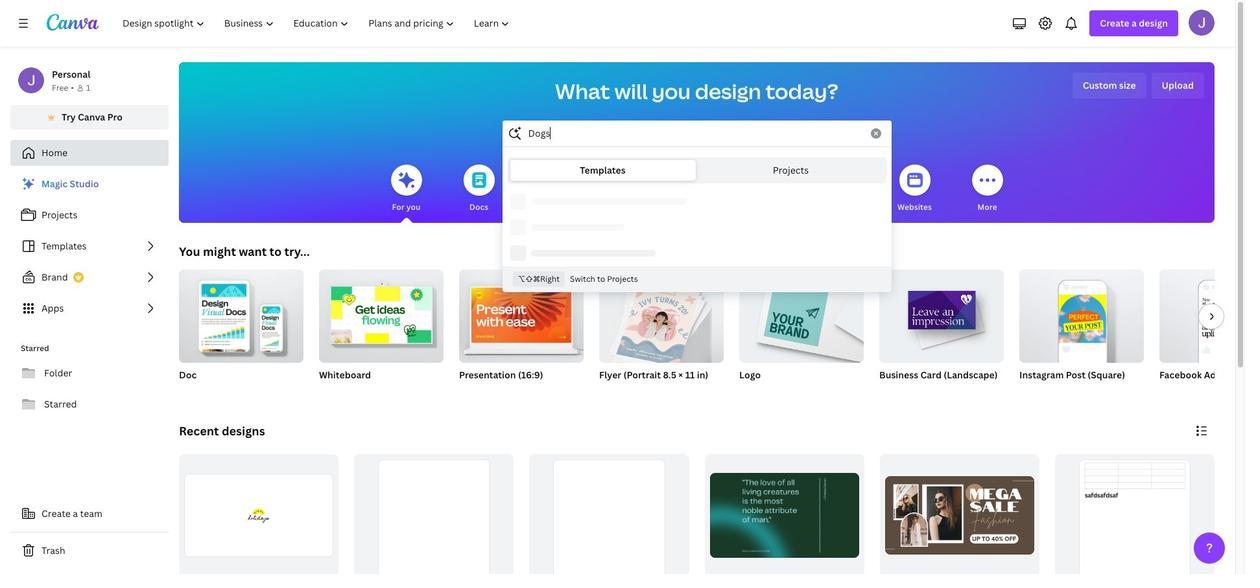 Task type: locate. For each thing, give the bounding box(es) containing it.
list
[[10, 171, 169, 322]]

None search field
[[502, 121, 892, 293]]

top level navigation element
[[114, 10, 521, 36]]

group
[[319, 265, 444, 398], [319, 265, 444, 363], [880, 265, 1004, 398], [880, 265, 1004, 363], [1020, 265, 1144, 398], [1020, 265, 1144, 363], [179, 270, 304, 398], [459, 270, 584, 398], [459, 270, 584, 363], [599, 270, 724, 398], [599, 270, 724, 367], [739, 270, 864, 398], [739, 270, 864, 363], [1160, 270, 1245, 398], [1160, 270, 1245, 363], [354, 455, 514, 575], [530, 455, 689, 575], [705, 455, 864, 575], [880, 455, 1040, 575], [1055, 455, 1215, 575]]



Task type: describe. For each thing, give the bounding box(es) containing it.
jacob simon image
[[1189, 10, 1215, 36]]

Search search field
[[528, 121, 863, 146]]



Task type: vqa. For each thing, say whether or not it's contained in the screenshot.
search search field
yes



